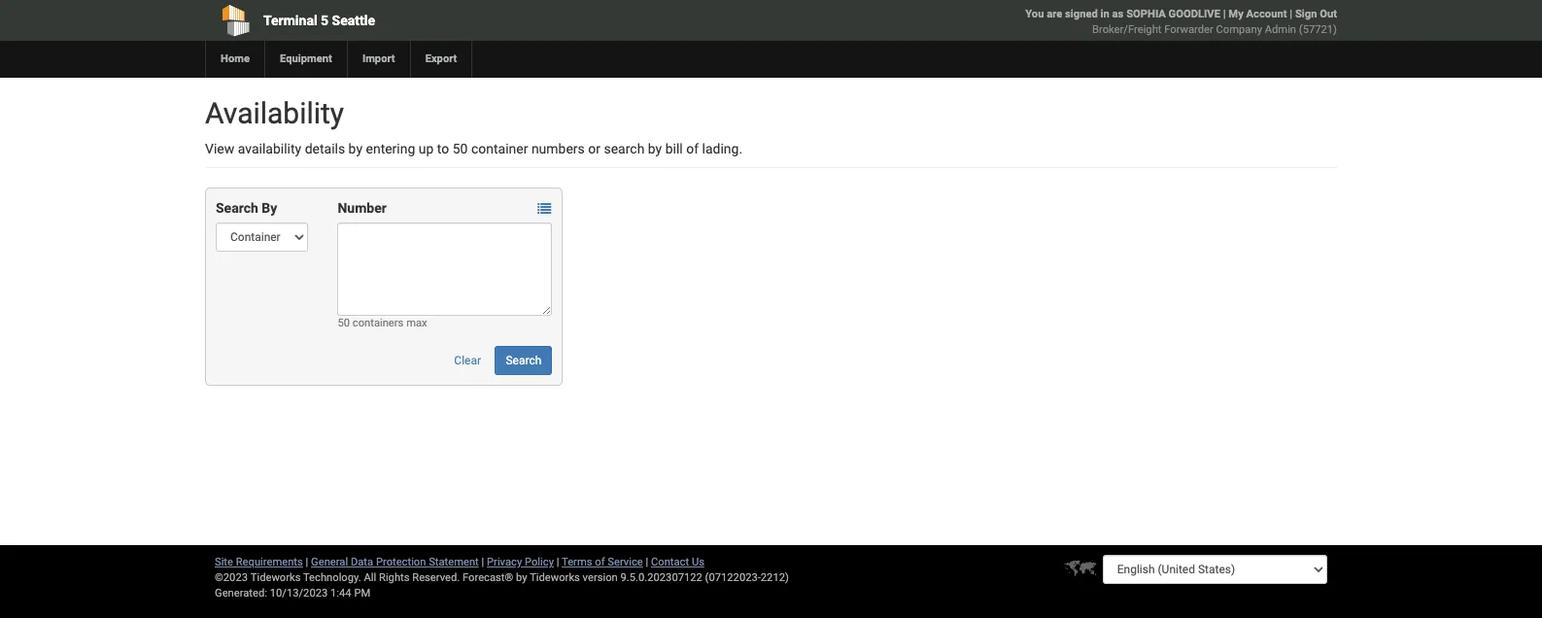 Task type: locate. For each thing, give the bounding box(es) containing it.
signed
[[1065, 8, 1098, 20]]

clear button
[[444, 346, 492, 375]]

generated:
[[215, 587, 267, 600]]

1 vertical spatial of
[[595, 556, 605, 569]]

terms of service link
[[562, 556, 643, 569]]

50 right to
[[453, 141, 468, 157]]

0 horizontal spatial by
[[349, 141, 363, 157]]

by down the privacy policy link
[[516, 572, 527, 584]]

general
[[311, 556, 348, 569]]

or
[[588, 141, 601, 157]]

search right clear button at the bottom left of page
[[506, 354, 542, 367]]

details
[[305, 141, 345, 157]]

50
[[453, 141, 468, 157], [338, 317, 350, 330]]

you
[[1026, 8, 1044, 20]]

| left my
[[1224, 8, 1226, 20]]

site
[[215, 556, 233, 569]]

(07122023-
[[705, 572, 761, 584]]

0 horizontal spatial search
[[216, 200, 258, 216]]

show list image
[[538, 202, 551, 216]]

are
[[1047, 8, 1063, 20]]

0 horizontal spatial of
[[595, 556, 605, 569]]

tideworks
[[530, 572, 580, 584]]

requirements
[[236, 556, 303, 569]]

9.5.0.202307122
[[621, 572, 703, 584]]

0 vertical spatial of
[[686, 141, 699, 157]]

site requirements | general data protection statement | privacy policy | terms of service | contact us ©2023 tideworks technology. all rights reserved. forecast® by tideworks version 9.5.0.202307122 (07122023-2212) generated: 10/13/2023 1:44 pm
[[215, 556, 789, 600]]

statement
[[429, 556, 479, 569]]

policy
[[525, 556, 554, 569]]

search inside 'button'
[[506, 354, 542, 367]]

broker/freight
[[1093, 23, 1162, 36]]

by left bill
[[648, 141, 662, 157]]

terms
[[562, 556, 592, 569]]

export link
[[410, 41, 472, 78]]

| up tideworks
[[557, 556, 559, 569]]

reserved.
[[412, 572, 460, 584]]

forecast®
[[463, 572, 514, 584]]

1 horizontal spatial search
[[506, 354, 542, 367]]

view
[[205, 141, 235, 157]]

search
[[216, 200, 258, 216], [506, 354, 542, 367]]

of
[[686, 141, 699, 157], [595, 556, 605, 569]]

site requirements link
[[215, 556, 303, 569]]

of up version
[[595, 556, 605, 569]]

1 vertical spatial 50
[[338, 317, 350, 330]]

us
[[692, 556, 705, 569]]

1 horizontal spatial 50
[[453, 141, 468, 157]]

number
[[338, 200, 387, 216]]

1 horizontal spatial by
[[516, 572, 527, 584]]

seattle
[[332, 13, 375, 28]]

50 left 'containers'
[[338, 317, 350, 330]]

entering
[[366, 141, 415, 157]]

in
[[1101, 8, 1110, 20]]

search
[[604, 141, 645, 157]]

search left by
[[216, 200, 258, 216]]

privacy policy link
[[487, 556, 554, 569]]

|
[[1224, 8, 1226, 20], [1290, 8, 1293, 20], [306, 556, 308, 569], [482, 556, 484, 569], [557, 556, 559, 569], [646, 556, 649, 569]]

protection
[[376, 556, 426, 569]]

by inside site requirements | general data protection statement | privacy policy | terms of service | contact us ©2023 tideworks technology. all rights reserved. forecast® by tideworks version 9.5.0.202307122 (07122023-2212) generated: 10/13/2023 1:44 pm
[[516, 572, 527, 584]]

container
[[471, 141, 528, 157]]

| left general
[[306, 556, 308, 569]]

up
[[419, 141, 434, 157]]

50 containers max
[[338, 317, 427, 330]]

numbers
[[532, 141, 585, 157]]

as
[[1113, 8, 1124, 20]]

service
[[608, 556, 643, 569]]

lading.
[[702, 141, 743, 157]]

rights
[[379, 572, 410, 584]]

equipment
[[280, 52, 332, 65]]

0 horizontal spatial 50
[[338, 317, 350, 330]]

of right bill
[[686, 141, 699, 157]]

by right details
[[349, 141, 363, 157]]

10/13/2023
[[270, 587, 328, 600]]

terminal 5 seattle link
[[205, 0, 660, 41]]

0 vertical spatial search
[[216, 200, 258, 216]]

account
[[1247, 8, 1287, 20]]

company
[[1217, 23, 1263, 36]]

terminal
[[263, 13, 318, 28]]

1 vertical spatial search
[[506, 354, 542, 367]]

by
[[349, 141, 363, 157], [648, 141, 662, 157], [516, 572, 527, 584]]



Task type: describe. For each thing, give the bounding box(es) containing it.
technology.
[[303, 572, 361, 584]]

5
[[321, 13, 329, 28]]

(57721)
[[1299, 23, 1338, 36]]

contact
[[651, 556, 689, 569]]

terminal 5 seattle
[[263, 13, 375, 28]]

0 vertical spatial 50
[[453, 141, 468, 157]]

data
[[351, 556, 373, 569]]

to
[[437, 141, 449, 157]]

sophia
[[1127, 8, 1166, 20]]

equipment link
[[264, 41, 347, 78]]

all
[[364, 572, 376, 584]]

sign
[[1296, 8, 1318, 20]]

clear
[[454, 354, 481, 367]]

| up forecast®
[[482, 556, 484, 569]]

max
[[406, 317, 427, 330]]

bill
[[666, 141, 683, 157]]

containers
[[353, 317, 404, 330]]

version
[[583, 572, 618, 584]]

2212)
[[761, 572, 789, 584]]

you are signed in as sophia goodlive | my account | sign out broker/freight forwarder company admin (57721)
[[1026, 8, 1338, 36]]

Number text field
[[338, 223, 552, 316]]

by
[[262, 200, 277, 216]]

import
[[362, 52, 395, 65]]

| up '9.5.0.202307122'
[[646, 556, 649, 569]]

view availability details by entering up to 50 container numbers or search by bill of lading.
[[205, 141, 743, 157]]

search button
[[495, 346, 552, 375]]

general data protection statement link
[[311, 556, 479, 569]]

home
[[221, 52, 250, 65]]

search for search by
[[216, 200, 258, 216]]

| left the sign on the right of the page
[[1290, 8, 1293, 20]]

sign out link
[[1296, 8, 1338, 20]]

1:44
[[331, 587, 352, 600]]

search for search
[[506, 354, 542, 367]]

of inside site requirements | general data protection statement | privacy policy | terms of service | contact us ©2023 tideworks technology. all rights reserved. forecast® by tideworks version 9.5.0.202307122 (07122023-2212) generated: 10/13/2023 1:44 pm
[[595, 556, 605, 569]]

2 horizontal spatial by
[[648, 141, 662, 157]]

goodlive
[[1169, 8, 1221, 20]]

pm
[[354, 587, 371, 600]]

import link
[[347, 41, 410, 78]]

availability
[[238, 141, 302, 157]]

out
[[1320, 8, 1338, 20]]

privacy
[[487, 556, 522, 569]]

home link
[[205, 41, 264, 78]]

contact us link
[[651, 556, 705, 569]]

forwarder
[[1165, 23, 1214, 36]]

admin
[[1265, 23, 1297, 36]]

availability
[[205, 96, 344, 130]]

my account link
[[1229, 8, 1287, 20]]

search by
[[216, 200, 277, 216]]

export
[[425, 52, 457, 65]]

my
[[1229, 8, 1244, 20]]

1 horizontal spatial of
[[686, 141, 699, 157]]

©2023 tideworks
[[215, 572, 301, 584]]



Task type: vqa. For each thing, say whether or not it's contained in the screenshot.
Site Requirements | General Data Protection Statement | Privacy Policy | Terms of Service | Contact Us ©2023 Tideworks Technology. All Rights Reserved. Forecast® by Tideworks version 9.5.0.202307122 (07122023-2212) Generated: 10/13/2023 1:06 PM
no



